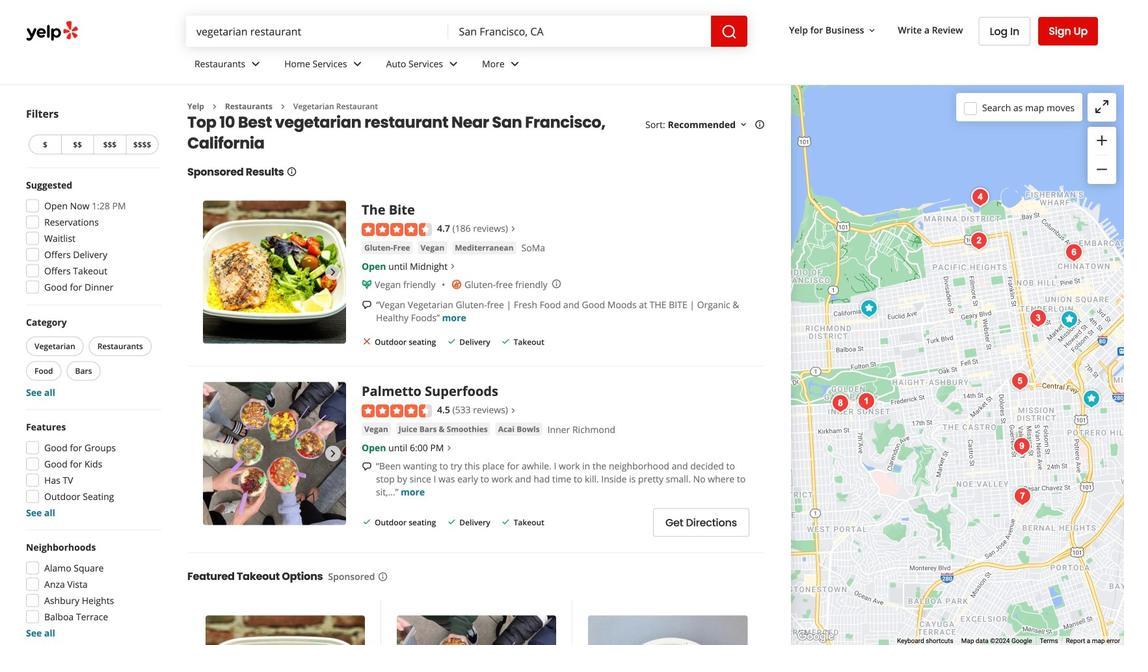 Task type: vqa. For each thing, say whether or not it's contained in the screenshot.
The Bite icon
yes



Task type: locate. For each thing, give the bounding box(es) containing it.
previous image for slideshow element associated with 4.7 star rating image
[[208, 264, 224, 280]]

16 checkmark v2 image
[[501, 337, 511, 347], [447, 517, 457, 528]]

none field address, neighborhood, city, state or zip
[[449, 16, 711, 47]]

2 previous image from the top
[[208, 446, 224, 462]]

group
[[1088, 127, 1117, 184], [22, 179, 161, 298], [23, 316, 161, 399], [22, 421, 161, 520], [22, 541, 161, 640]]

next image left 16 vegan v2 icon
[[325, 264, 341, 280]]

0 vertical spatial next image
[[325, 264, 341, 280]]

1 next image from the top
[[325, 264, 341, 280]]

1 vertical spatial previous image
[[208, 446, 224, 462]]

0 vertical spatial 16 checkmark v2 image
[[501, 337, 511, 347]]

24 chevron down v2 image
[[507, 56, 523, 72]]

0 vertical spatial 16 info v2 image
[[287, 166, 297, 177]]

slideshow element
[[203, 201, 346, 344], [203, 382, 346, 526]]

next image
[[325, 264, 341, 280], [325, 446, 341, 462]]

1 vertical spatial 16 info v2 image
[[378, 572, 388, 582]]

address, neighborhood, city, state or zip text field
[[449, 16, 711, 47]]

1 vertical spatial next image
[[325, 446, 341, 462]]

search image
[[722, 24, 737, 40]]

2 24 chevron down v2 image from the left
[[350, 56, 365, 72]]

1 none field from the left
[[186, 16, 449, 47]]

1 horizontal spatial 16 checkmark v2 image
[[501, 337, 511, 347]]

2 horizontal spatial 16 checkmark v2 image
[[501, 517, 511, 528]]

zoom out image
[[1095, 162, 1110, 177]]

16 chevron right v2 image
[[209, 101, 220, 112], [278, 101, 288, 112], [508, 224, 519, 234], [508, 406, 519, 416]]

16 info v2 image
[[287, 166, 297, 177], [378, 572, 388, 582]]

1 vertical spatial slideshow element
[[203, 382, 346, 526]]

1 previous image from the top
[[208, 264, 224, 280]]

0 vertical spatial slideshow element
[[203, 201, 346, 344]]

0 vertical spatial previous image
[[208, 264, 224, 280]]

business categories element
[[184, 47, 1098, 85]]

24 chevron down v2 image
[[248, 56, 264, 72], [350, 56, 365, 72], [446, 56, 461, 72]]

0 vertical spatial 16 chevron right v2 image
[[448, 261, 458, 272]]

komaaj image
[[1010, 484, 1036, 510]]

0 horizontal spatial 24 chevron down v2 image
[[248, 56, 264, 72]]

previous image
[[208, 264, 224, 280], [208, 446, 224, 462]]

1 horizontal spatial 16 checkmark v2 image
[[447, 337, 457, 347]]

0 horizontal spatial 16 info v2 image
[[287, 166, 297, 177]]

2 none field from the left
[[449, 16, 711, 47]]

1 horizontal spatial 24 chevron down v2 image
[[350, 56, 365, 72]]

the bite image
[[1057, 307, 1083, 333]]

16 chevron right v2 image
[[448, 261, 458, 272], [444, 443, 454, 454]]

16 vegan v2 image
[[362, 280, 372, 290]]

0 horizontal spatial 16 checkmark v2 image
[[447, 517, 457, 528]]

2 horizontal spatial 24 chevron down v2 image
[[446, 56, 461, 72]]

lucky creation vegetarian restaurant image
[[1061, 240, 1087, 266]]

2 next image from the top
[[325, 446, 341, 462]]

None search field
[[186, 16, 748, 47]]

16 speech v2 image
[[362, 300, 372, 310]]

1 horizontal spatial 16 info v2 image
[[378, 572, 388, 582]]

info icon image
[[552, 279, 562, 289], [552, 279, 562, 289]]

16 checkmark v2 image
[[447, 337, 457, 347], [362, 517, 372, 528], [501, 517, 511, 528]]

next image left 16 speech v2 image
[[325, 446, 341, 462]]

expand map image
[[1095, 99, 1110, 114]]

4.5 star rating image
[[362, 405, 432, 418]]

2 slideshow element from the top
[[203, 382, 346, 526]]

None field
[[186, 16, 449, 47], [449, 16, 711, 47]]

1 slideshow element from the top
[[203, 201, 346, 344]]

1 vertical spatial 16 chevron right v2 image
[[444, 443, 454, 454]]

zoom in image
[[1095, 133, 1110, 148]]



Task type: describe. For each thing, give the bounding box(es) containing it.
golden era vegan restaurant image
[[1026, 306, 1052, 332]]

wildseed image
[[966, 228, 992, 254]]

slideshow element for 4.7 star rating image
[[203, 201, 346, 344]]

next image for 4.5 star rating image
[[325, 446, 341, 462]]

google image
[[795, 629, 837, 646]]

gurung kitchen image
[[828, 391, 854, 417]]

previous image for 4.5 star rating image slideshow element
[[208, 446, 224, 462]]

16 gluten free v2 image
[[452, 280, 462, 290]]

16 close v2 image
[[362, 337, 372, 347]]

greens restaurant image
[[968, 184, 994, 211]]

16 chevron down v2 image
[[867, 25, 877, 36]]

palmetto superfoods image
[[856, 296, 882, 322]]

savor image
[[854, 389, 880, 415]]

16 chevron right v2 image for 4.5 star rating image
[[444, 443, 454, 454]]

3 24 chevron down v2 image from the left
[[446, 56, 461, 72]]

next level burger image
[[1079, 386, 1105, 412]]

16 speech v2 image
[[362, 462, 372, 472]]

16 chevron right v2 image for 4.7 star rating image
[[448, 261, 458, 272]]

0 horizontal spatial 16 checkmark v2 image
[[362, 517, 372, 528]]

none field things to do, nail salons, plumbers
[[186, 16, 449, 47]]

things to do, nail salons, plumbers text field
[[186, 16, 449, 47]]

slideshow element for 4.5 star rating image
[[203, 382, 346, 526]]

next image for 4.7 star rating image
[[325, 264, 341, 280]]

4.7 star rating image
[[362, 223, 432, 236]]

16 info v2 image
[[755, 120, 765, 130]]

map region
[[649, 0, 1124, 646]]

1 24 chevron down v2 image from the left
[[248, 56, 264, 72]]

bottega image
[[1009, 434, 1035, 460]]

shizen vegan sushi bar & izakaya image
[[1007, 369, 1033, 395]]

1 vertical spatial 16 checkmark v2 image
[[447, 517, 457, 528]]

16 chevron down v2 image
[[739, 120, 749, 130]]



